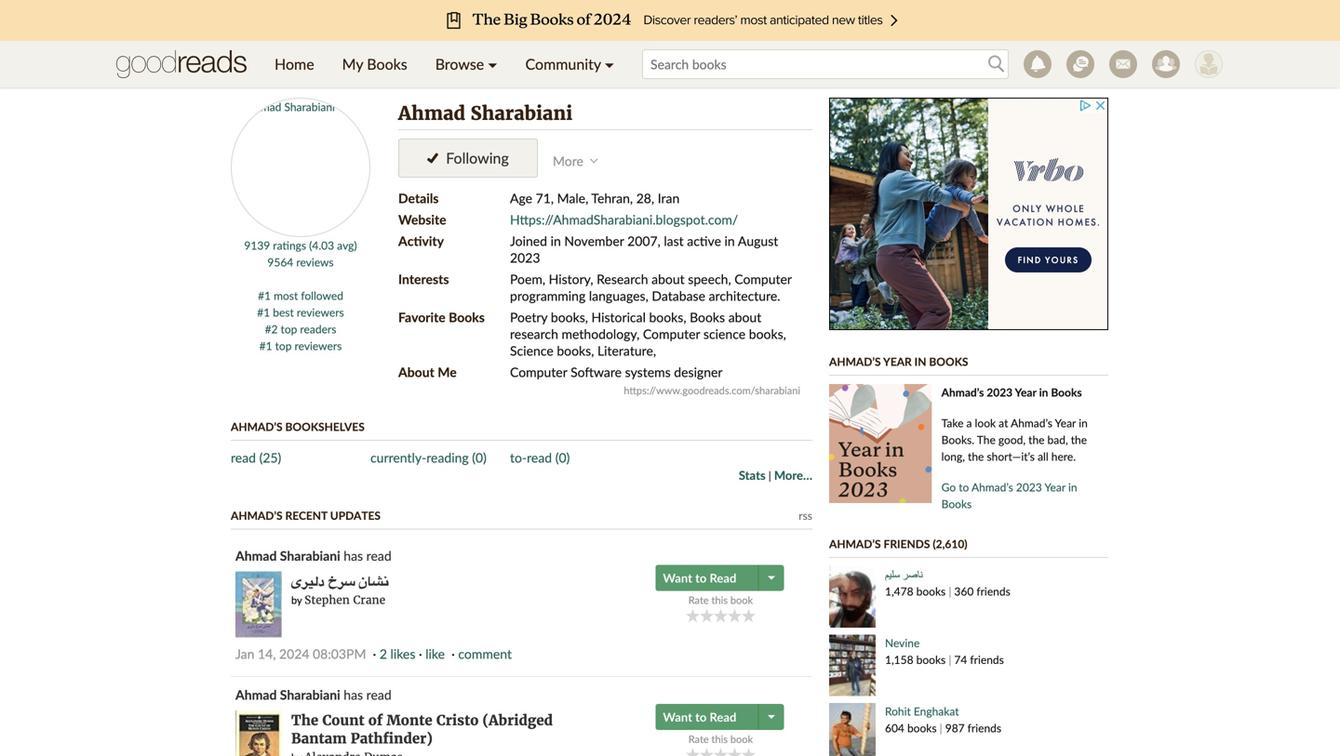 Task type: describe. For each thing, give the bounding box(es) containing it.
age
[[510, 190, 532, 206]]

go to ahmad's 2023 year in books
[[942, 481, 1078, 511]]

likes
[[391, 646, 416, 662]]

books for ناصر
[[917, 585, 946, 599]]

ناصر سليم image
[[829, 567, 876, 628]]

bookshelves
[[285, 420, 365, 434]]

ahmad's inside take a look at ahmad's year in books. the good, the bad, the long, the short—it's all here.
[[1011, 417, 1053, 430]]

1 vertical spatial reviewers
[[295, 339, 342, 353]]

crane
[[353, 593, 385, 608]]

menu containing home
[[261, 41, 628, 87]]

(2,610)
[[933, 538, 968, 551]]

science
[[510, 343, 554, 359]]

by
[[291, 594, 302, 607]]

go
[[942, 481, 956, 494]]

1 horizontal spatial the
[[1029, 433, 1045, 447]]

ناصر سليم 1,478 books | 360 friends
[[885, 568, 1011, 599]]

stephen crane link
[[305, 593, 385, 608]]

ahmad's bookshelves link
[[231, 420, 365, 434]]

currently-
[[370, 450, 427, 466]]

browse ▾
[[435, 55, 498, 73]]

rohit enghakat 604 books | 987 friends
[[885, 705, 1002, 735]]

november
[[564, 233, 624, 249]]

ناصر
[[903, 568, 923, 582]]

website
[[398, 212, 446, 228]]

like
[[426, 646, 445, 662]]

9139 ratings link
[[244, 239, 306, 252]]

community
[[525, 55, 601, 73]]

books, up the software
[[557, 343, 594, 359]]

book for نشان سرخ دلیری
[[731, 594, 753, 607]]

want to read for نشان سرخ دلیری
[[663, 571, 737, 586]]

نشان سرخ دلیری by stephen crane
[[291, 573, 389, 608]]

rohit
[[885, 705, 911, 719]]

methodology,
[[562, 326, 640, 342]]

نشان سرخ دلیری link
[[291, 573, 389, 591]]

following button
[[398, 139, 538, 178]]

active
[[687, 233, 721, 249]]

poem,
[[510, 271, 546, 287]]

to-
[[510, 450, 527, 466]]

2 vertical spatial #1
[[259, 339, 272, 353]]

1 vertical spatial 2023
[[987, 386, 1013, 399]]

14,
[[258, 646, 276, 662]]

1 · from the left
[[373, 646, 376, 662]]

want for the count of monte cristo (abridged bantam pathfinder)
[[663, 710, 692, 725]]

987
[[945, 722, 965, 735]]

updates
[[330, 509, 381, 523]]

سليم
[[885, 568, 900, 582]]

https://ahmadsharabiani.blogspot.com/ link
[[510, 212, 738, 228]]

(0) for read‎
[[555, 450, 570, 466]]

rss link
[[799, 509, 813, 523]]

the count of monte cristo by alexandre dumas image
[[236, 711, 282, 757]]

▾ for browse ▾
[[488, 55, 498, 73]]

https://www.goodreads.com/sharabiani
[[624, 384, 801, 397]]

ahmad's for ahmad's recent updates
[[231, 509, 283, 523]]

jan
[[236, 646, 254, 662]]

read for نشان سرخ دلیری
[[366, 548, 392, 564]]

most
[[274, 289, 298, 303]]

read‎               (25)
[[231, 450, 281, 466]]

1 read‎ from the left
[[231, 450, 256, 466]]

research
[[510, 326, 558, 342]]

ruby anderson image
[[1195, 50, 1223, 78]]

male,
[[557, 190, 589, 206]]

Search for books to add to your shelves search field
[[642, 49, 1009, 79]]

has for نشان سرخ دلیری
[[344, 548, 363, 564]]

ahmad's friends (2,610)
[[829, 538, 968, 551]]

rate this book for نشان سرخ دلیری
[[689, 594, 753, 607]]

1 vertical spatial #1
[[257, 306, 270, 319]]

28,
[[636, 190, 654, 206]]

research
[[597, 271, 648, 287]]

friends
[[884, 538, 930, 551]]

| for 604
[[940, 722, 943, 735]]

activity
[[398, 233, 444, 249]]

#1 most followed link
[[258, 289, 343, 303]]

want to read button for the count of monte cristo (abridged bantam pathfinder)
[[656, 705, 761, 731]]

more…
[[774, 468, 813, 483]]

ahmad for نشان سرخ دلیری
[[236, 548, 277, 564]]

ahmad's friends (2,610) link
[[829, 538, 968, 551]]

0 vertical spatial ahmad
[[398, 102, 466, 125]]

in inside take a look at ahmad's year in books. the good, the bad, the long, the short—it's all here.
[[1079, 417, 1088, 430]]

3 · from the left
[[452, 646, 455, 662]]

books, down programming
[[551, 310, 588, 325]]

my group discussions image
[[1067, 50, 1095, 78]]

ahmad for the count of monte cristo (abridged bantam pathfinder)
[[236, 687, 277, 703]]

stats link
[[739, 468, 766, 483]]

read for the count of monte cristo (abridged bantam pathfinder)
[[710, 710, 737, 725]]

software
[[571, 364, 622, 380]]

joined in november 2007,             last active in august 2023 interests
[[398, 233, 778, 287]]

this for the count of monte cristo (abridged bantam pathfinder)
[[712, 734, 728, 746]]

short—it's
[[987, 450, 1035, 464]]

rate this book for the count of monte cristo (abridged bantam pathfinder)
[[689, 734, 753, 746]]

favorite
[[398, 310, 446, 325]]

all
[[1038, 450, 1049, 464]]

this for نشان سرخ دلیری
[[712, 594, 728, 607]]

books, right science
[[749, 326, 786, 342]]

2 · from the left
[[419, 646, 422, 662]]

to for the count of monte cristo (abridged bantam pathfinder)
[[695, 710, 707, 725]]

has for the count of monte cristo (abridged bantam pathfinder)
[[344, 687, 363, 703]]

ahmad's 2023 year in books
[[942, 386, 1082, 399]]

monte
[[387, 712, 433, 730]]

0 vertical spatial sharabiani
[[471, 102, 573, 125]]

ahmad's year in books
[[829, 355, 969, 369]]

2024
[[279, 646, 309, 662]]

following
[[446, 149, 509, 167]]

nevine
[[885, 637, 920, 650]]

ahmad sharabiani link for نشان سرخ دلیری
[[236, 548, 340, 564]]

browse
[[435, 55, 484, 73]]

2 likes link
[[380, 646, 416, 662]]

a
[[967, 417, 972, 430]]

stats
[[739, 468, 766, 483]]

9564
[[268, 256, 293, 269]]

notifications image
[[1024, 50, 1052, 78]]

#2
[[265, 323, 278, 336]]

2
[[380, 646, 387, 662]]

ahmad's recent updates
[[231, 509, 381, 523]]

0 vertical spatial top
[[281, 323, 297, 336]]

Search books text field
[[642, 49, 1009, 79]]

advertisement element
[[829, 98, 1109, 330]]

#1 top reviewers link
[[259, 339, 342, 353]]

the count of monte cristo (abridged bantam pathfinder)
[[291, 712, 553, 748]]

want to read for the count of monte cristo (abridged bantam pathfinder)
[[663, 710, 737, 725]]

(25)
[[259, 450, 281, 466]]

tehran,
[[591, 190, 633, 206]]

go to ahmad's 2023 year in books link
[[942, 481, 1078, 511]]

books inside go to ahmad's 2023 year in books
[[942, 498, 972, 511]]

ratings
[[273, 239, 306, 252]]

about inside poem, history, research about speech, computer programming languages, database architecture. favorite books
[[652, 271, 685, 287]]

my books link
[[328, 41, 421, 87]]

more… link
[[774, 468, 813, 483]]

bad,
[[1048, 433, 1068, 447]]

books inside poetry books, historical books, books about research methodology, computer science books, science books, literature, about me
[[690, 310, 725, 325]]



Task type: locate. For each thing, give the bounding box(es) containing it.
books left 74
[[917, 653, 946, 667]]

ahmad's left in
[[829, 355, 881, 369]]

2023 inside go to ahmad's 2023 year in books
[[1016, 481, 1042, 494]]

nevine link
[[885, 637, 920, 650]]

1 want to read button from the top
[[656, 565, 761, 592]]

books.
[[942, 433, 975, 447]]

1 vertical spatial rate
[[689, 734, 709, 746]]

the right "long,"
[[968, 450, 984, 464]]

2 ahmad sharabiani has read from the top
[[236, 687, 392, 703]]

books for rohit
[[908, 722, 937, 735]]

top down #2
[[275, 339, 292, 353]]

1 ahmad sharabiani link from the top
[[236, 548, 340, 564]]

rate
[[689, 594, 709, 607], [689, 734, 709, 746]]

1 vertical spatial rate this book
[[689, 734, 753, 746]]

1,478
[[885, 585, 914, 599]]

read‎               (25) link
[[231, 450, 281, 466]]

recent
[[285, 509, 328, 523]]

0 vertical spatial want to read
[[663, 571, 737, 586]]

book for the count of monte cristo (abridged bantam pathfinder)
[[731, 734, 753, 746]]

computer inside 'computer software systems designer https://www.goodreads.com/sharabiani'
[[510, 364, 567, 380]]

the up bantam
[[291, 712, 319, 730]]

▾
[[488, 55, 498, 73], [605, 55, 614, 73]]

to inside go to ahmad's 2023 year in books
[[959, 481, 969, 494]]

books inside poem, history, research about speech, computer programming languages, database architecture. favorite books
[[449, 310, 485, 325]]

science
[[704, 326, 746, 342]]

about down architecture.
[[729, 310, 762, 325]]

ahmad's inside go to ahmad's 2023 year in books
[[972, 481, 1014, 494]]

sharabiani up count
[[280, 687, 340, 703]]

the
[[1029, 433, 1045, 447], [1071, 433, 1087, 447], [968, 450, 984, 464]]

ahmad's up read‎               (25)
[[231, 420, 283, 434]]

| inside rohit enghakat 604 books | 987 friends
[[940, 722, 943, 735]]

look
[[975, 417, 996, 430]]

1 vertical spatial want
[[663, 710, 692, 725]]

#1
[[258, 289, 271, 303], [257, 306, 270, 319], [259, 339, 272, 353]]

sharabiani up دلیری
[[280, 548, 340, 564]]

2 vertical spatial ahmad
[[236, 687, 277, 703]]

year left in
[[883, 355, 912, 369]]

year inside take a look at ahmad's year in books. the good, the bad, the long, the short—it's all here.
[[1055, 417, 1076, 430]]

reviewers down readers
[[295, 339, 342, 353]]

| inside to-read‎               (0) stats | more…
[[769, 469, 771, 483]]

books right "my"
[[367, 55, 407, 73]]

0 vertical spatial reviewers
[[297, 306, 344, 319]]

about up database
[[652, 271, 685, 287]]

0 vertical spatial want
[[663, 571, 692, 586]]

ahmad's down short—it's
[[972, 481, 1014, 494]]

0 horizontal spatial computer
[[510, 364, 567, 380]]

the inside take a look at ahmad's year in books. the good, the bad, the long, the short—it's all here.
[[977, 433, 996, 447]]

(0) inside to-read‎               (0) stats | more…
[[555, 450, 570, 466]]

0 vertical spatial ahmad sharabiani has read
[[236, 548, 392, 564]]

year down here. at bottom right
[[1045, 481, 1066, 494]]

0 horizontal spatial 2023
[[510, 250, 540, 266]]

0 horizontal spatial about
[[652, 271, 685, 287]]

ahmad sharabiani link for the count of monte cristo (abridged bantam pathfinder)
[[236, 687, 340, 703]]

2 vertical spatial books
[[908, 722, 937, 735]]

ahmad sharabiani link up دلیری
[[236, 548, 340, 564]]

systems
[[625, 364, 671, 380]]

(0) right reading‎
[[472, 450, 487, 466]]

ahmad's for ahmad's 2023 year in books
[[942, 386, 984, 399]]

| for (0)
[[769, 469, 771, 483]]

9564 reviews link
[[268, 256, 334, 269]]

computer inside poetry books, historical books, books about research methodology, computer science books, science books, literature, about me
[[643, 326, 700, 342]]

1,158
[[885, 653, 914, 667]]

360
[[954, 585, 974, 599]]

1 want from the top
[[663, 571, 692, 586]]

has up count
[[344, 687, 363, 703]]

the inside the count of monte cristo (abridged bantam pathfinder)
[[291, 712, 319, 730]]

1 vertical spatial sharabiani
[[280, 548, 340, 564]]

books,
[[551, 310, 588, 325], [649, 310, 687, 325], [749, 326, 786, 342], [557, 343, 594, 359]]

1 vertical spatial read
[[710, 710, 737, 725]]

0 horizontal spatial ·
[[373, 646, 376, 662]]

enghakat
[[914, 705, 959, 719]]

books up bad,
[[1051, 386, 1082, 399]]

1 vertical spatial has
[[344, 687, 363, 703]]

browse ▾ button
[[421, 41, 512, 87]]

0 vertical spatial read
[[710, 571, 737, 586]]

#1 best reviewers link
[[257, 306, 344, 319]]

1 vertical spatial ahmad sharabiani has read
[[236, 687, 392, 703]]

2 ▾ from the left
[[605, 55, 614, 73]]

1 want to read from the top
[[663, 571, 737, 586]]

(0)
[[472, 450, 487, 466], [555, 450, 570, 466]]

about inside poetry books, historical books, books about research methodology, computer science books, science books, literature, about me
[[729, 310, 762, 325]]

71,
[[536, 190, 554, 206]]

0 horizontal spatial ▾
[[488, 55, 498, 73]]

1 horizontal spatial (0)
[[555, 450, 570, 466]]

2 want to read button from the top
[[656, 705, 761, 731]]

ahmad's for ahmad's friends (2,610)
[[829, 538, 881, 551]]

menu
[[261, 41, 628, 87]]

read‎ inside to-read‎               (0) stats | more…
[[527, 450, 552, 466]]

computer down database
[[643, 326, 700, 342]]

2 want from the top
[[663, 710, 692, 725]]

ahmad's left friends
[[829, 538, 881, 551]]

ahmad's year in books link
[[829, 355, 969, 369]]

1 rate from the top
[[689, 594, 709, 607]]

2023 up at
[[987, 386, 1013, 399]]

0 vertical spatial 2023
[[510, 250, 540, 266]]

year inside go to ahmad's 2023 year in books
[[1045, 481, 1066, 494]]

computer inside poem, history, research about speech, computer programming languages, database architecture. favorite books
[[735, 271, 792, 287]]

2 vertical spatial sharabiani
[[280, 687, 340, 703]]

2 has from the top
[[344, 687, 363, 703]]

friends for rohit enghakat 604 books | 987 friends
[[968, 722, 1002, 735]]

2 horizontal spatial 2023
[[1016, 481, 1042, 494]]

books down the go
[[942, 498, 972, 511]]

0 vertical spatial the
[[977, 433, 996, 447]]

top right #2
[[281, 323, 297, 336]]

0 vertical spatial books
[[917, 585, 946, 599]]

1 horizontal spatial ▾
[[605, 55, 614, 73]]

1 book from the top
[[731, 594, 753, 607]]

community ▾
[[525, 55, 614, 73]]

0 vertical spatial friends
[[977, 585, 1011, 599]]

604
[[885, 722, 905, 735]]

books right in
[[929, 355, 969, 369]]

1 rate this book from the top
[[689, 594, 753, 607]]

1 horizontal spatial computer
[[643, 326, 700, 342]]

want to read button for نشان سرخ دلیری
[[656, 565, 761, 592]]

the up all
[[1029, 433, 1045, 447]]

friends right 987
[[968, 722, 1002, 735]]

friends inside 'ناصر سليم 1,478 books | 360 friends'
[[977, 585, 1011, 599]]

ahmad down browse
[[398, 102, 466, 125]]

#2 top readers link
[[265, 323, 336, 336]]

age 71, male, tehran, 28, iran website
[[398, 190, 680, 228]]

home link
[[261, 41, 328, 87]]

دلیری
[[291, 573, 324, 591]]

0 vertical spatial ahmad sharabiani link
[[236, 548, 340, 564]]

1 vertical spatial to
[[695, 571, 707, 586]]

▾ for community ▾
[[605, 55, 614, 73]]

books inside my books link
[[367, 55, 407, 73]]

ahmad up نشان سرخ دلیری by stephen crane image
[[236, 548, 277, 564]]

1 vertical spatial the
[[291, 712, 319, 730]]

0 vertical spatial #1
[[258, 289, 271, 303]]

books down ناصر
[[917, 585, 946, 599]]

history,
[[549, 271, 593, 287]]

read
[[710, 571, 737, 586], [710, 710, 737, 725]]

▾ inside dropdown button
[[488, 55, 498, 73]]

database
[[652, 288, 706, 304]]

ahmad sharabiani has read up count
[[236, 687, 392, 703]]

1 ▾ from the left
[[488, 55, 498, 73]]

count
[[322, 712, 365, 730]]

0 vertical spatial read
[[366, 548, 392, 564]]

read for نشان سرخ دلیری
[[710, 571, 737, 586]]

reading‎
[[427, 450, 469, 466]]

in
[[915, 355, 927, 369]]

to-read‎               (0) link
[[510, 450, 570, 466]]

1 vertical spatial computer
[[643, 326, 700, 342]]

1 vertical spatial want to read
[[663, 710, 737, 725]]

1 ahmad sharabiani has read from the top
[[236, 548, 392, 564]]

read‎ left (25)
[[231, 450, 256, 466]]

· left 2
[[373, 646, 376, 662]]

0 horizontal spatial (0)
[[472, 450, 487, 466]]

1 horizontal spatial 2023
[[987, 386, 1013, 399]]

2 vertical spatial friends
[[968, 722, 1002, 735]]

read
[[366, 548, 392, 564], [366, 687, 392, 703]]

top
[[281, 323, 297, 336], [275, 339, 292, 353]]

▾ right "community"
[[605, 55, 614, 73]]

0 vertical spatial want to read button
[[656, 565, 761, 592]]

2 rate this book from the top
[[689, 734, 753, 746]]

0 vertical spatial to
[[959, 481, 969, 494]]

74
[[954, 653, 967, 667]]

computer down science
[[510, 364, 567, 380]]

poetry
[[510, 310, 548, 325]]

0 vertical spatial computer
[[735, 271, 792, 287]]

ahmad's up good, at right
[[1011, 417, 1053, 430]]

2023 down joined
[[510, 250, 540, 266]]

books inside rohit enghakat 604 books | 987 friends
[[908, 722, 937, 735]]

1 vertical spatial top
[[275, 339, 292, 353]]

in inside go to ahmad's 2023 year in books
[[1069, 481, 1078, 494]]

1 vertical spatial about
[[729, 310, 762, 325]]

rohit e... image
[[829, 704, 876, 757]]

ahmad up the count of monte cristo by alexandre dumas image
[[236, 687, 277, 703]]

(0) right to-
[[555, 450, 570, 466]]

1 vertical spatial friends
[[970, 653, 1004, 667]]

2 want to read from the top
[[663, 710, 737, 725]]

0 vertical spatial this
[[712, 594, 728, 607]]

2 this from the top
[[712, 734, 728, 746]]

0 horizontal spatial read‎
[[231, 450, 256, 466]]

ahmad sharabiani has read for نشان سرخ دلیری
[[236, 548, 392, 564]]

ahmad sharabiani
[[398, 102, 573, 125]]

0 vertical spatial rate
[[689, 594, 709, 607]]

books down rohit enghakat "link"
[[908, 722, 937, 735]]

1 vertical spatial this
[[712, 734, 728, 746]]

to-read‎               (0) stats | more…
[[510, 450, 813, 483]]

0 vertical spatial has
[[344, 548, 363, 564]]

· right like
[[452, 646, 455, 662]]

sharabiani for the count of monte cristo (abridged bantam pathfinder)
[[280, 687, 340, 703]]

1 this from the top
[[712, 594, 728, 607]]

rate for the count of monte cristo (abridged bantam pathfinder)
[[689, 734, 709, 746]]

year up take a look at ahmad's year in books. the good, the bad, the long, the short—it's all here.
[[1015, 386, 1037, 399]]

(0) for reading‎
[[472, 450, 487, 466]]

ناصر سليم link
[[885, 568, 923, 582]]

friends inside rohit enghakat 604 books | 987 friends
[[968, 722, 1002, 735]]

2 rate from the top
[[689, 734, 709, 746]]

the down look
[[977, 433, 996, 447]]

sharabiani up following
[[471, 102, 573, 125]]

my
[[342, 55, 363, 73]]

https://ahmadsharabiani.blogspot.com/ activity
[[398, 212, 738, 249]]

· left like link
[[419, 646, 422, 662]]

0 vertical spatial about
[[652, 271, 685, 287]]

at
[[999, 417, 1009, 430]]

books inside 'ناصر سليم 1,478 books | 360 friends'
[[917, 585, 946, 599]]

joined
[[510, 233, 547, 249]]

0 horizontal spatial the
[[291, 712, 319, 730]]

the right bad,
[[1071, 433, 1087, 447]]

▾ inside popup button
[[605, 55, 614, 73]]

here.
[[1052, 450, 1076, 464]]

1 read from the top
[[366, 548, 392, 564]]

2 vertical spatial computer
[[510, 364, 567, 380]]

sharabiani for نشان سرخ دلیری
[[280, 548, 340, 564]]

want for نشان سرخ دلیری
[[663, 571, 692, 586]]

comment
[[458, 646, 512, 662]]

reviewers down followed
[[297, 306, 344, 319]]

following button
[[398, 139, 538, 178]]

9139 ratings (4.03 avg) 9564 reviews
[[244, 239, 357, 269]]

| inside 'ناصر سليم 1,478 books | 360 friends'
[[949, 585, 952, 599]]

2 read‎ from the left
[[527, 450, 552, 466]]

long,
[[942, 450, 965, 464]]

1 horizontal spatial the
[[977, 433, 996, 447]]

0 vertical spatial book
[[731, 594, 753, 607]]

year up bad,
[[1055, 417, 1076, 430]]

9139
[[244, 239, 270, 252]]

year
[[883, 355, 912, 369], [1015, 386, 1037, 399], [1055, 417, 1076, 430], [1045, 481, 1066, 494]]

interests
[[398, 271, 449, 287]]

| for 1,478
[[949, 585, 952, 599]]

friends for ناصر سليم 1,478 books | 360 friends
[[977, 585, 1011, 599]]

the count of monte cristo (abridged bantam pathfinder) link
[[291, 712, 553, 748]]

to for نشان سرخ دلیری
[[695, 571, 707, 586]]

ahmad
[[398, 102, 466, 125], [236, 548, 277, 564], [236, 687, 277, 703]]

ahmad sharabiani has read for the count of monte cristo (abridged bantam pathfinder)
[[236, 687, 392, 703]]

#1 up #2
[[257, 306, 270, 319]]

2 horizontal spatial the
[[1071, 433, 1087, 447]]

read up نشان
[[366, 548, 392, 564]]

rate for نشان سرخ دلیری
[[689, 594, 709, 607]]

ahmad sharabiani has read up دلیری
[[236, 548, 392, 564]]

2 book from the top
[[731, 734, 753, 746]]

last
[[664, 233, 684, 249]]

books right favorite
[[449, 310, 485, 325]]

home
[[275, 55, 314, 73]]

books, down database
[[649, 310, 687, 325]]

rss
[[799, 509, 813, 523]]

friends inside nevine 1,158 books | 74 friends
[[970, 653, 1004, 667]]

0 vertical spatial rate this book
[[689, 594, 753, 607]]

my books
[[342, 55, 407, 73]]

ahmad's for ahmad's year in books
[[829, 355, 881, 369]]

inbox image
[[1110, 50, 1137, 78]]

1 vertical spatial read
[[366, 687, 392, 703]]

2 horizontal spatial computer
[[735, 271, 792, 287]]

languages,
[[589, 288, 649, 304]]

read‎ right reading‎
[[527, 450, 552, 466]]

year in books image
[[829, 384, 932, 504]]

stephen
[[305, 593, 350, 608]]

نشان
[[359, 573, 389, 591]]

| left 987
[[940, 722, 943, 735]]

ahmad's up a
[[942, 386, 984, 399]]

currently-reading‎               (0) link
[[370, 450, 487, 466]]

1 vertical spatial ahmad sharabiani link
[[236, 687, 340, 703]]

1 horizontal spatial about
[[729, 310, 762, 325]]

1 vertical spatial book
[[731, 734, 753, 746]]

jan 14, 2024 08:03pm link
[[236, 646, 366, 662]]

reviewers
[[297, 306, 344, 319], [295, 339, 342, 353]]

2 (0) from the left
[[555, 450, 570, 466]]

architecture.
[[709, 288, 781, 304]]

2 ahmad sharabiani link from the top
[[236, 687, 340, 703]]

(4.03
[[309, 239, 334, 252]]

ahmad's for ahmad's bookshelves
[[231, 420, 283, 434]]

1 vertical spatial want to read button
[[656, 705, 761, 731]]

friends right 74
[[970, 653, 1004, 667]]

comment link
[[458, 646, 512, 662]]

2 read from the top
[[710, 710, 737, 725]]

| left 74
[[949, 653, 952, 667]]

books up science
[[690, 310, 725, 325]]

0 horizontal spatial the
[[968, 450, 984, 464]]

2 vertical spatial 2023
[[1016, 481, 1042, 494]]

| inside nevine 1,158 books | 74 friends
[[949, 653, 952, 667]]

ahmad's left recent
[[231, 509, 283, 523]]

computer up architecture.
[[735, 271, 792, 287]]

2023 inside joined in november 2007,             last active in august 2023 interests
[[510, 250, 540, 266]]

want to read button
[[656, 565, 761, 592], [656, 705, 761, 731]]

#1 down #2
[[259, 339, 272, 353]]

1 vertical spatial books
[[917, 653, 946, 667]]

read up of
[[366, 687, 392, 703]]

2 vertical spatial to
[[695, 710, 707, 725]]

2023 down all
[[1016, 481, 1042, 494]]

has up سرخ at left bottom
[[344, 548, 363, 564]]

| right stats
[[769, 469, 771, 483]]

ahmad sharabiani image
[[231, 98, 370, 237]]

#1 left the most
[[258, 289, 271, 303]]

friend requests image
[[1152, 50, 1180, 78]]

▾ right browse
[[488, 55, 498, 73]]

1 read from the top
[[710, 571, 737, 586]]

1 horizontal spatial ·
[[419, 646, 422, 662]]

1 (0) from the left
[[472, 450, 487, 466]]

nevine image
[[829, 635, 876, 697]]

read for the count of monte cristo (abridged bantam pathfinder)
[[366, 687, 392, 703]]

ahmad sharabiani link down 2024
[[236, 687, 340, 703]]

نشان سرخ دلیری by stephen crane image
[[236, 572, 282, 638]]

ahmad's
[[829, 355, 881, 369], [942, 386, 984, 399], [1011, 417, 1053, 430], [231, 420, 283, 434], [972, 481, 1014, 494], [231, 509, 283, 523], [829, 538, 881, 551]]

ahmad sharabiani link
[[236, 548, 340, 564], [236, 687, 340, 703]]

2 read from the top
[[366, 687, 392, 703]]

1 has from the top
[[344, 548, 363, 564]]

computer
[[735, 271, 792, 287], [643, 326, 700, 342], [510, 364, 567, 380]]

1 vertical spatial ahmad
[[236, 548, 277, 564]]

2 horizontal spatial ·
[[452, 646, 455, 662]]

1 horizontal spatial read‎
[[527, 450, 552, 466]]

| left 360
[[949, 585, 952, 599]]

books inside nevine 1,158 books | 74 friends
[[917, 653, 946, 667]]

friends right 360
[[977, 585, 1011, 599]]



Task type: vqa. For each thing, say whether or not it's contained in the screenshot.


